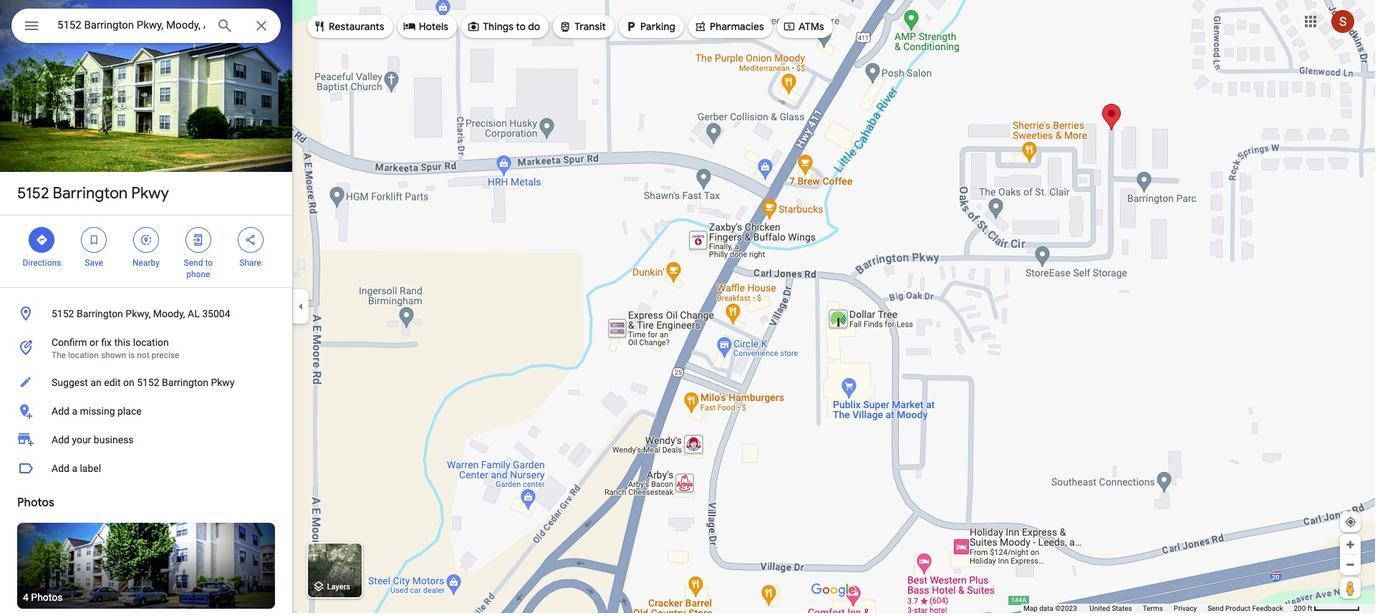 Task type: describe. For each thing, give the bounding box(es) containing it.
suggest an edit on 5152 barrington pkwy
[[52, 377, 235, 388]]

add your business link
[[0, 426, 292, 454]]

label
[[80, 463, 101, 474]]

on
[[123, 377, 134, 388]]

parking
[[641, 20, 676, 33]]


[[23, 16, 40, 36]]

google account: sheryl atherton  
(sheryl.atherton@adept.ai) image
[[1332, 10, 1355, 33]]

states
[[1112, 605, 1132, 613]]

add a missing place
[[52, 405, 142, 417]]

moody,
[[153, 308, 185, 320]]

place
[[117, 405, 142, 417]]

 restaurants
[[313, 19, 384, 34]]

 things to do
[[467, 19, 540, 34]]

suggest an edit on 5152 barrington pkwy button
[[0, 368, 292, 397]]

or
[[90, 337, 99, 348]]

send for send product feedback
[[1208, 605, 1224, 613]]

united states
[[1090, 605, 1132, 613]]

0 horizontal spatial location
[[68, 350, 99, 360]]

to inside  things to do
[[516, 20, 526, 33]]

confirm
[[52, 337, 87, 348]]

 button
[[11, 9, 52, 46]]

barrington inside "suggest an edit on 5152 barrington pkwy" button
[[162, 377, 208, 388]]

to inside send to phone
[[205, 258, 213, 268]]

0 vertical spatial photos
[[17, 496, 54, 510]]


[[783, 19, 796, 34]]

send for send to phone
[[184, 258, 203, 268]]

5152 barrington pkwy, moody, al 35004 button
[[0, 299, 292, 328]]

fix
[[101, 337, 112, 348]]


[[35, 232, 48, 248]]

add for add a label
[[52, 463, 69, 474]]

add for add a missing place
[[52, 405, 69, 417]]


[[313, 19, 326, 34]]

5152 barrington pkwy, moody, al 35004
[[52, 308, 230, 320]]

add your business
[[52, 434, 134, 446]]

 search field
[[11, 9, 281, 46]]

missing
[[80, 405, 115, 417]]


[[244, 232, 257, 248]]


[[88, 232, 100, 248]]

an
[[91, 377, 102, 388]]

send to phone
[[184, 258, 213, 279]]

200 ft button
[[1294, 605, 1360, 613]]


[[467, 19, 480, 34]]


[[625, 19, 638, 34]]

4
[[23, 592, 29, 603]]

0 vertical spatial location
[[133, 337, 169, 348]]

a for label
[[72, 463, 77, 474]]

a for missing
[[72, 405, 77, 417]]

©2023
[[1056, 605, 1077, 613]]

save
[[85, 258, 103, 268]]

shown
[[101, 350, 126, 360]]

4 photos button
[[17, 523, 275, 609]]


[[192, 232, 205, 248]]

barrington for pkwy,
[[77, 308, 123, 320]]

collapse side panel image
[[293, 299, 309, 314]]

barrington for pkwy
[[53, 183, 128, 203]]

restaurants
[[329, 20, 384, 33]]

is
[[128, 350, 135, 360]]

privacy button
[[1174, 604, 1197, 613]]

5152 for 5152 barrington pkwy
[[17, 183, 49, 203]]

confirm or fix this location the location shown is not precise
[[52, 337, 179, 360]]

photos inside button
[[31, 592, 63, 603]]

5152 Barrington Pkwy, Moody, AL 35004 field
[[11, 9, 281, 43]]

 atms
[[783, 19, 824, 34]]

layers
[[327, 583, 350, 592]]

show street view coverage image
[[1340, 577, 1361, 599]]

200
[[1294, 605, 1306, 613]]

show your location image
[[1345, 516, 1358, 529]]

map
[[1024, 605, 1038, 613]]


[[140, 232, 153, 248]]

nearby
[[133, 258, 160, 268]]

200 ft
[[1294, 605, 1313, 613]]



Task type: vqa. For each thing, say whether or not it's contained in the screenshot.


Task type: locate. For each thing, give the bounding box(es) containing it.
1 vertical spatial send
[[1208, 605, 1224, 613]]

add a label button
[[0, 454, 292, 483]]

send inside send to phone
[[184, 258, 203, 268]]

2 vertical spatial add
[[52, 463, 69, 474]]

footer inside google maps element
[[1024, 604, 1294, 613]]

pkwy,
[[126, 308, 151, 320]]

4 photos
[[23, 592, 63, 603]]

map data ©2023
[[1024, 605, 1079, 613]]

business
[[94, 434, 134, 446]]

add down suggest
[[52, 405, 69, 417]]

pkwy up 
[[131, 183, 169, 203]]

actions for 5152 barrington pkwy region
[[0, 216, 292, 287]]

1 vertical spatial add
[[52, 434, 69, 446]]

privacy
[[1174, 605, 1197, 613]]

5152
[[17, 183, 49, 203], [52, 308, 74, 320], [137, 377, 159, 388]]

share
[[239, 258, 261, 268]]

data
[[1040, 605, 1054, 613]]

to up phone
[[205, 258, 213, 268]]

2 add from the top
[[52, 434, 69, 446]]

1 vertical spatial photos
[[31, 592, 63, 603]]

0 horizontal spatial 5152
[[17, 183, 49, 203]]

barrington down precise
[[162, 377, 208, 388]]

 transit
[[559, 19, 606, 34]]

0 horizontal spatial pkwy
[[131, 183, 169, 203]]

1 vertical spatial a
[[72, 463, 77, 474]]

pharmacies
[[710, 20, 764, 33]]

1 vertical spatial to
[[205, 258, 213, 268]]

5152 right on
[[137, 377, 159, 388]]

1 vertical spatial pkwy
[[211, 377, 235, 388]]

1 horizontal spatial send
[[1208, 605, 1224, 613]]

2 vertical spatial barrington
[[162, 377, 208, 388]]

1 vertical spatial location
[[68, 350, 99, 360]]

send inside button
[[1208, 605, 1224, 613]]

footer containing map data ©2023
[[1024, 604, 1294, 613]]

transit
[[575, 20, 606, 33]]

3 add from the top
[[52, 463, 69, 474]]

2 a from the top
[[72, 463, 77, 474]]

send left product
[[1208, 605, 1224, 613]]

a
[[72, 405, 77, 417], [72, 463, 77, 474]]

phone
[[186, 269, 210, 279]]

hotels
[[419, 20, 449, 33]]

add for add your business
[[52, 434, 69, 446]]

to
[[516, 20, 526, 33], [205, 258, 213, 268]]

this
[[114, 337, 131, 348]]

send up phone
[[184, 258, 203, 268]]

35004
[[202, 308, 230, 320]]

0 vertical spatial add
[[52, 405, 69, 417]]

0 vertical spatial a
[[72, 405, 77, 417]]

pkwy inside button
[[211, 377, 235, 388]]

add left 'your'
[[52, 434, 69, 446]]

feedback
[[1253, 605, 1283, 613]]

5152 for 5152 barrington pkwy, moody, al 35004
[[52, 308, 74, 320]]

add left label
[[52, 463, 69, 474]]

edit
[[104, 377, 121, 388]]

barrington up or
[[77, 308, 123, 320]]

barrington inside 5152 barrington pkwy, moody, al 35004 button
[[77, 308, 123, 320]]

photos right 4
[[31, 592, 63, 603]]

the
[[52, 350, 66, 360]]

terms
[[1143, 605, 1163, 613]]

suggest
[[52, 377, 88, 388]]

1 a from the top
[[72, 405, 77, 417]]

2 vertical spatial 5152
[[137, 377, 159, 388]]

photos
[[17, 496, 54, 510], [31, 592, 63, 603]]

not
[[137, 350, 149, 360]]

1 add from the top
[[52, 405, 69, 417]]

 parking
[[625, 19, 676, 34]]

0 vertical spatial 5152
[[17, 183, 49, 203]]

1 horizontal spatial location
[[133, 337, 169, 348]]

a left missing
[[72, 405, 77, 417]]

add inside add a missing place "button"
[[52, 405, 69, 417]]

pkwy
[[131, 183, 169, 203], [211, 377, 235, 388]]

barrington
[[53, 183, 128, 203], [77, 308, 123, 320], [162, 377, 208, 388]]

0 vertical spatial to
[[516, 20, 526, 33]]

add
[[52, 405, 69, 417], [52, 434, 69, 446], [52, 463, 69, 474]]

do
[[528, 20, 540, 33]]

5152 barrington pkwy
[[17, 183, 169, 203]]

photos down add a label
[[17, 496, 54, 510]]

terms button
[[1143, 604, 1163, 613]]

pkwy down 35004
[[211, 377, 235, 388]]

your
[[72, 434, 91, 446]]

5152 up confirm
[[52, 308, 74, 320]]

 hotels
[[403, 19, 449, 34]]

0 horizontal spatial to
[[205, 258, 213, 268]]

location
[[133, 337, 169, 348], [68, 350, 99, 360]]

send
[[184, 258, 203, 268], [1208, 605, 1224, 613]]

add inside add your business link
[[52, 434, 69, 446]]

product
[[1226, 605, 1251, 613]]

al
[[188, 308, 200, 320]]

1 horizontal spatial pkwy
[[211, 377, 235, 388]]


[[403, 19, 416, 34]]

barrington up 
[[53, 183, 128, 203]]

1 vertical spatial barrington
[[77, 308, 123, 320]]

5152 inside button
[[137, 377, 159, 388]]

add inside add a label 'button'
[[52, 463, 69, 474]]

precise
[[152, 350, 179, 360]]

0 vertical spatial send
[[184, 258, 203, 268]]

1 vertical spatial 5152
[[52, 308, 74, 320]]

2 horizontal spatial 5152
[[137, 377, 159, 388]]

directions
[[23, 258, 61, 268]]

1 horizontal spatial to
[[516, 20, 526, 33]]

5152 up the 
[[17, 183, 49, 203]]

footer
[[1024, 604, 1294, 613]]

united states button
[[1090, 604, 1132, 613]]

zoom in image
[[1345, 539, 1356, 550]]


[[694, 19, 707, 34]]

zoom out image
[[1345, 560, 1356, 570]]

none field inside 5152 barrington pkwy, moody, al 35004 field
[[57, 16, 205, 34]]

add a label
[[52, 463, 101, 474]]

send product feedback button
[[1208, 604, 1283, 613]]

add a missing place button
[[0, 397, 292, 426]]

to left do
[[516, 20, 526, 33]]

google maps element
[[0, 0, 1375, 613]]

ft
[[1308, 605, 1313, 613]]


[[559, 19, 572, 34]]

location up not at bottom
[[133, 337, 169, 348]]

0 vertical spatial pkwy
[[131, 183, 169, 203]]

a inside "button"
[[72, 405, 77, 417]]

a inside 'button'
[[72, 463, 77, 474]]

5152 inside button
[[52, 308, 74, 320]]

united
[[1090, 605, 1110, 613]]

a left label
[[72, 463, 77, 474]]

atms
[[799, 20, 824, 33]]

0 vertical spatial barrington
[[53, 183, 128, 203]]

None field
[[57, 16, 205, 34]]

location down or
[[68, 350, 99, 360]]

 pharmacies
[[694, 19, 764, 34]]

1 horizontal spatial 5152
[[52, 308, 74, 320]]

5152 barrington pkwy main content
[[0, 0, 292, 613]]

0 horizontal spatial send
[[184, 258, 203, 268]]

send product feedback
[[1208, 605, 1283, 613]]

things
[[483, 20, 514, 33]]



